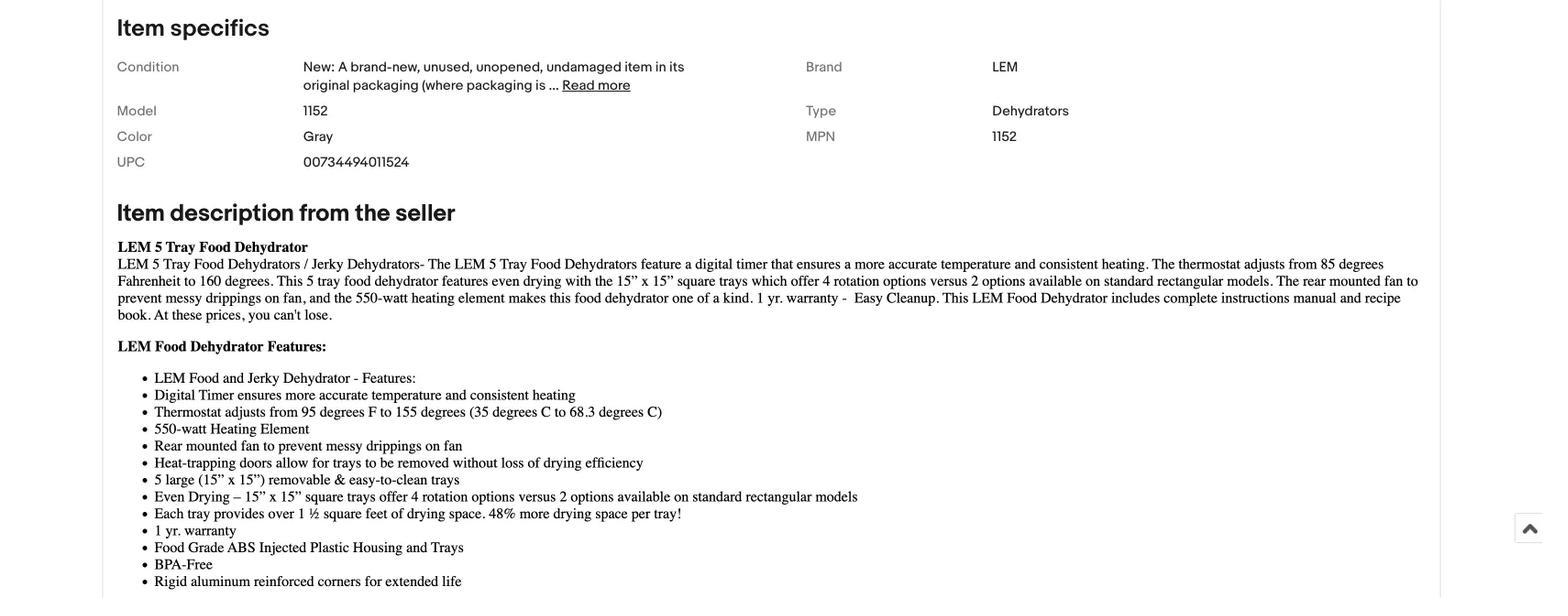 Task type: describe. For each thing, give the bounding box(es) containing it.
...
[[549, 77, 559, 94]]

gray
[[303, 129, 333, 145]]

item for item description from the seller
[[117, 200, 165, 228]]

(where
[[422, 77, 463, 94]]

item for item specifics
[[117, 15, 165, 43]]

new,
[[392, 59, 420, 76]]

the
[[355, 200, 390, 228]]

mpn
[[806, 129, 835, 145]]

from
[[299, 200, 350, 228]]

brand
[[806, 59, 842, 76]]

item
[[625, 59, 652, 76]]

1 packaging from the left
[[353, 77, 419, 94]]

condition
[[117, 59, 179, 76]]

2 packaging from the left
[[466, 77, 532, 94]]

new:
[[303, 59, 335, 76]]

color
[[117, 129, 152, 145]]

read more button
[[562, 77, 631, 94]]

is
[[535, 77, 546, 94]]

lem
[[992, 59, 1018, 76]]

model
[[117, 103, 157, 120]]



Task type: vqa. For each thing, say whether or not it's contained in the screenshot.
rightmost 1152
yes



Task type: locate. For each thing, give the bounding box(es) containing it.
dehydrators
[[992, 103, 1069, 120]]

packaging
[[353, 77, 419, 94], [466, 77, 532, 94]]

1152 up "gray"
[[303, 103, 328, 120]]

1152
[[303, 103, 328, 120], [992, 129, 1017, 145]]

item description from the seller
[[117, 200, 455, 228]]

item
[[117, 15, 165, 43], [117, 200, 165, 228]]

0 horizontal spatial packaging
[[353, 77, 419, 94]]

0 vertical spatial 1152
[[303, 103, 328, 120]]

description
[[170, 200, 294, 228]]

1 item from the top
[[117, 15, 165, 43]]

original
[[303, 77, 350, 94]]

new: a brand-new, unused, unopened, undamaged item in its original packaging (where packaging is ...
[[303, 59, 684, 94]]

1 horizontal spatial 1152
[[992, 129, 1017, 145]]

brand-
[[351, 59, 392, 76]]

item up condition
[[117, 15, 165, 43]]

1 vertical spatial item
[[117, 200, 165, 228]]

its
[[669, 59, 684, 76]]

specifics
[[170, 15, 270, 43]]

1152 down dehydrators
[[992, 129, 1017, 145]]

1152 for mpn
[[992, 129, 1017, 145]]

unused,
[[423, 59, 473, 76]]

1 vertical spatial 1152
[[992, 129, 1017, 145]]

a
[[338, 59, 347, 76]]

undamaged
[[546, 59, 622, 76]]

read
[[562, 77, 595, 94]]

1 horizontal spatial packaging
[[466, 77, 532, 94]]

packaging down brand-
[[353, 77, 419, 94]]

0 vertical spatial item
[[117, 15, 165, 43]]

item specifics
[[117, 15, 270, 43]]

in
[[655, 59, 666, 76]]

type
[[806, 103, 836, 120]]

more
[[598, 77, 631, 94]]

0 horizontal spatial 1152
[[303, 103, 328, 120]]

packaging down unopened,
[[466, 77, 532, 94]]

upc
[[117, 154, 145, 171]]

item down upc
[[117, 200, 165, 228]]

2 item from the top
[[117, 200, 165, 228]]

00734494011524
[[303, 154, 410, 171]]

1152 for model
[[303, 103, 328, 120]]

read more
[[562, 77, 631, 94]]

seller
[[395, 200, 455, 228]]

unopened,
[[476, 59, 543, 76]]



